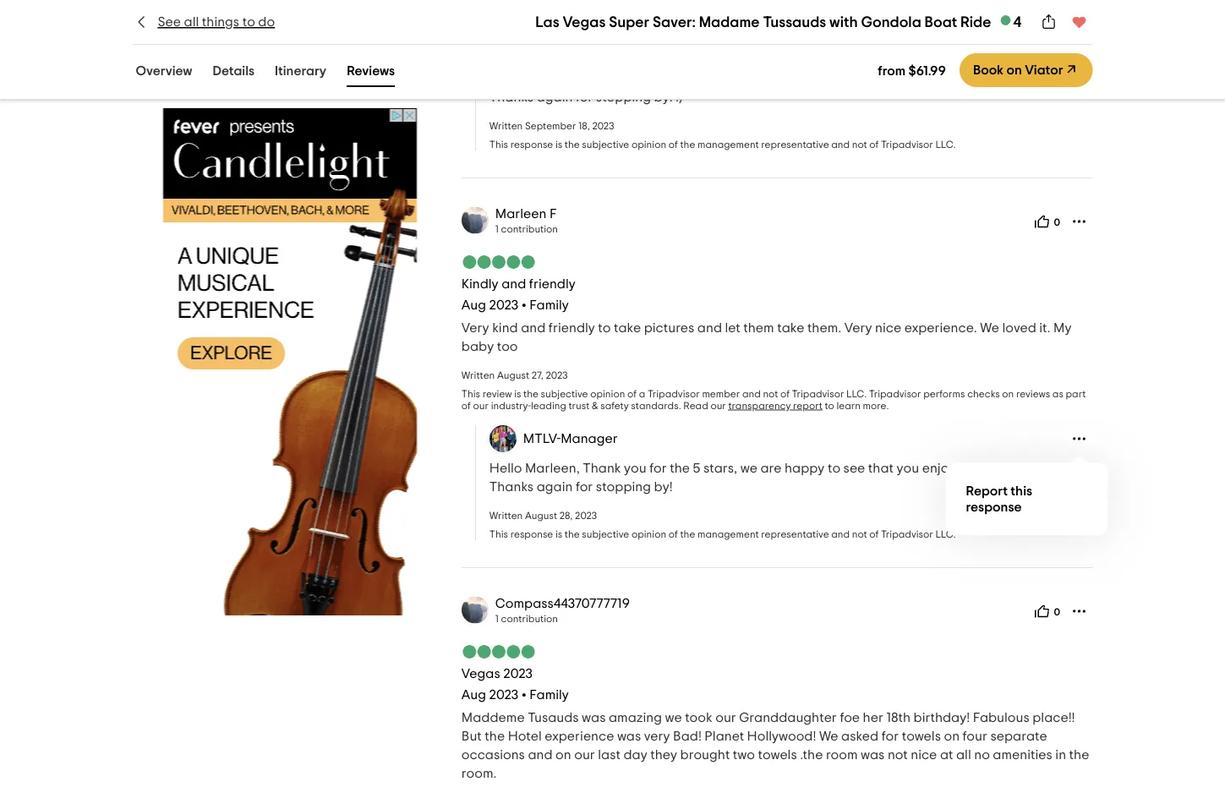 Task type: describe. For each thing, give the bounding box(es) containing it.
:)
[[676, 90, 683, 104]]

experience
[[545, 730, 614, 743]]

are for marleen,
[[761, 462, 782, 475]]

1 horizontal spatial vegas
[[563, 14, 606, 30]]

1 member from the top
[[702, 0, 740, 9]]

f
[[550, 207, 557, 220]]

0 vertical spatial was
[[582, 711, 606, 725]]

again for there,
[[537, 90, 573, 104]]

our down written august 27, 2023
[[473, 401, 489, 411]]

book on viator
[[973, 63, 1063, 77]]

hello for hello there, thank you for the 5 stars, we are happy to see that you enjoyed your time here! thanks again for stopping by! :)
[[489, 72, 522, 85]]

stars, for marleen,
[[704, 462, 738, 475]]

details button
[[209, 59, 258, 87]]

2 checks from the top
[[968, 389, 1000, 399]]

1 learn from the top
[[837, 11, 861, 21]]

for inside the maddeme tusauds was amazing we took our granddaughter foe her 18th birthday! fabulous place!! but the hotel experience was very bad! planet hollywood! we asked for towels on four separate occasions and on our last day they brought two towels .the room was not nice at all no amenities in the room.
[[882, 730, 899, 743]]

kind
[[492, 321, 518, 335]]

see all things to do
[[158, 15, 275, 29]]

book on viator link
[[960, 53, 1093, 87]]

2 learn from the top
[[837, 401, 861, 411]]

compass44370777719 image
[[462, 596, 489, 623]]

mtlv-manager link for there,
[[523, 42, 618, 56]]

manager for there,
[[561, 42, 618, 56]]

1 as from the top
[[1053, 0, 1064, 9]]

our down experience
[[574, 748, 595, 762]]

hollywood!
[[747, 730, 816, 743]]

4
[[1013, 14, 1022, 30]]

are for there,
[[742, 72, 763, 85]]

september
[[525, 121, 576, 131]]

$61.99
[[909, 64, 946, 77]]

2 review from the top
[[483, 389, 512, 399]]

this
[[1011, 484, 1033, 497]]

2 & from the top
[[592, 401, 598, 411]]

separate
[[991, 730, 1047, 743]]

las vegas super saver: madame tussauds with gondola boat ride
[[535, 14, 991, 30]]

1 transparency report link from the top
[[728, 11, 823, 21]]

from $61.99
[[878, 64, 946, 77]]

your for hello there, thank you for the 5 stars, we are happy to see that you enjoyed your time here! thanks again for stopping by! :)
[[956, 72, 984, 85]]

and inside the written august 28, 2023 this response is the subjective opinion of the management representative and not of tripadvisor llc.
[[831, 529, 850, 539]]

tussauds
[[763, 14, 826, 30]]

the inside "hello there, thank you for the 5 stars, we are happy to see that you enjoyed your time here! thanks again for stopping by! :)"
[[651, 72, 671, 85]]

.the
[[800, 748, 823, 762]]

too
[[497, 340, 518, 353]]

overview button
[[132, 59, 196, 87]]

boat
[[925, 14, 957, 30]]

2 leading from the top
[[531, 401, 566, 411]]

our up 'planet'
[[716, 711, 736, 725]]

2 industry- from the top
[[491, 401, 531, 411]]

is down written august 27, 2023
[[514, 389, 521, 399]]

hotel
[[508, 730, 542, 743]]

contribution inside marleen f 1 contribution
[[501, 224, 558, 234]]

we inside very kind and friendly to take pictures and let them take them. very nice experience. we loved it. my baby too
[[980, 321, 1000, 335]]

my
[[1054, 321, 1072, 335]]

saver:
[[653, 14, 696, 30]]

mtlv-manager link for marleen,
[[523, 432, 618, 445]]

compass44370777719 1 contribution
[[495, 596, 630, 624]]

there,
[[525, 72, 561, 85]]

• inside vegas 2023 aug 2023 • family
[[522, 688, 527, 702]]

report this response
[[966, 484, 1033, 514]]

mtlv-manager for there,
[[523, 42, 618, 56]]

1 vertical spatial was
[[617, 730, 641, 743]]

representative for marleen,
[[761, 529, 829, 539]]

birthday!
[[914, 711, 970, 725]]

1 review from the top
[[483, 0, 512, 9]]

advertisement region
[[163, 108, 417, 616]]

our down let at the top
[[711, 401, 726, 411]]

management for marleen,
[[698, 529, 759, 539]]

1 more. from the top
[[863, 11, 889, 21]]

2023 for 27,
[[546, 370, 568, 380]]

on down experience
[[556, 748, 571, 762]]

family inside vegas 2023 aug 2023 • family
[[530, 688, 569, 702]]

tab list containing overview
[[112, 56, 419, 90]]

august for 28,
[[525, 511, 557, 521]]

opinion inside the written august 28, 2023 this response is the subjective opinion of the management representative and not of tripadvisor llc.
[[632, 529, 666, 539]]

your for hello marleen, thank you for the 5 stars, we are happy to see that you enjoyed your time here! thanks again for stopping by!
[[975, 462, 1003, 475]]

28,
[[560, 511, 573, 521]]

them.
[[807, 321, 842, 335]]

0 vertical spatial towels
[[902, 730, 941, 743]]

written for hello marleen, thank you for the 5 stars, we are happy to see that you enjoyed your time here! thanks again for stopping by!
[[489, 511, 523, 521]]

representative for there,
[[761, 139, 829, 150]]

do
[[258, 15, 275, 29]]

that for hello there, thank you for the 5 stars, we are happy to see that you enjoyed your time here! thanks again for stopping by! :)
[[850, 72, 875, 85]]

kindly and friendly link
[[462, 277, 576, 290]]

overview
[[136, 64, 192, 77]]

5 for marleen,
[[693, 462, 701, 475]]

1 transparency from the top
[[728, 11, 791, 21]]

thanks for there,
[[489, 90, 534, 104]]

four
[[963, 730, 988, 743]]

madame
[[699, 14, 760, 30]]

day
[[624, 748, 648, 762]]

0 horizontal spatial towels
[[758, 748, 797, 762]]

2 more. from the top
[[863, 401, 889, 411]]

mtlv- for marleen,
[[523, 432, 561, 445]]

2 transparency from the top
[[728, 401, 791, 411]]

1 & from the top
[[592, 11, 598, 21]]

llc. inside the written august 28, 2023 this response is the subjective opinion of the management representative and not of tripadvisor llc.
[[936, 529, 956, 539]]

2 report from the top
[[793, 401, 823, 411]]

contribution inside compass44370777719 1 contribution
[[501, 614, 558, 624]]

place!!
[[1033, 711, 1075, 725]]

1 read from the top
[[683, 11, 708, 21]]

book
[[973, 63, 1004, 77]]

2 horizontal spatial was
[[861, 748, 885, 762]]

them
[[744, 321, 774, 335]]

asked
[[841, 730, 879, 743]]

1 take from the left
[[614, 321, 641, 335]]

1 part from the top
[[1066, 0, 1086, 9]]

pictures
[[644, 321, 695, 335]]

family inside kindly and friendly aug 2023 • family
[[530, 298, 569, 312]]

august for 27,
[[497, 370, 529, 380]]

hello marleen, thank you for the 5 stars, we are happy to see that you enjoyed your time here! thanks again for stopping by!
[[489, 462, 1066, 494]]

vegas 2023 aug 2023 • family
[[462, 667, 569, 702]]

vegas 2023 link
[[462, 667, 533, 680]]

tripadvisor inside "written september 18, 2023 this response is the subjective opinion of the management representative and not of tripadvisor llc."
[[881, 139, 933, 150]]

las
[[535, 14, 559, 30]]

very
[[644, 730, 670, 743]]

1 report from the top
[[793, 11, 823, 21]]

1 checks from the top
[[968, 0, 1000, 9]]

hello for hello marleen, thank you for the 5 stars, we are happy to see that you enjoyed your time here! thanks again for stopping by!
[[489, 462, 522, 475]]

subjective down 27,
[[541, 389, 588, 399]]

marleen f 1 contribution
[[495, 207, 558, 234]]

mtlv manager image
[[489, 425, 517, 452]]

and inside the maddeme tusauds was amazing we took our granddaughter foe her 18th birthday! fabulous place!! but the hotel experience was very bad! planet hollywood! we asked for towels on four separate occasions and on our last day they brought two towels .the room was not nice at all no amenities in the room.
[[528, 748, 553, 762]]

27,
[[532, 370, 544, 380]]

report
[[966, 484, 1008, 497]]

loved
[[1003, 321, 1037, 335]]

amazing
[[609, 711, 662, 725]]

response for hello marleen, thank you for the 5 stars, we are happy to see that you enjoyed your time here! thanks again for stopping by!
[[510, 529, 553, 539]]

2 member from the top
[[702, 389, 740, 399]]

in
[[1056, 748, 1066, 762]]

friendly inside kindly and friendly aug 2023 • family
[[529, 277, 576, 290]]

is up mtlv manager image
[[514, 0, 521, 9]]

management for there,
[[698, 139, 759, 150]]

very kind and friendly to take pictures and let them take them. very nice experience. we loved it. my baby too
[[462, 321, 1072, 353]]

see for hello marleen, thank you for the 5 stars, we are happy to see that you enjoyed your time here! thanks again for stopping by!
[[844, 462, 865, 475]]

1 trust from the top
[[569, 11, 590, 21]]

see
[[158, 15, 181, 29]]

2023 for aug
[[489, 688, 519, 702]]

details
[[213, 64, 255, 77]]

marleen
[[495, 207, 547, 220]]

on up 4
[[1002, 0, 1014, 9]]

brought
[[680, 748, 730, 762]]

room.
[[462, 767, 497, 780]]

itinerary
[[275, 64, 327, 77]]

they
[[651, 748, 677, 762]]

on down loved
[[1002, 389, 1014, 399]]

nice inside the maddeme tusauds was amazing we took our granddaughter foe her 18th birthday! fabulous place!! but the hotel experience was very bad! planet hollywood! we asked for towels on four separate occasions and on our last day they brought two towels .the room was not nice at all no amenities in the room.
[[911, 748, 937, 762]]

experience.
[[905, 321, 977, 335]]

fabulous
[[973, 711, 1030, 725]]

with
[[830, 14, 858, 30]]

itinerary button
[[272, 59, 330, 87]]

2 standards. from the top
[[631, 401, 681, 411]]

1 a from the top
[[639, 0, 645, 9]]

all inside the maddeme tusauds was amazing we took our granddaughter foe her 18th birthday! fabulous place!! but the hotel experience was very bad! planet hollywood! we asked for towels on four separate occasions and on our last day they brought two towels .the room was not nice at all no amenities in the room.
[[956, 748, 971, 762]]

enjoyed for hello marleen, thank you for the 5 stars, we are happy to see that you enjoyed your time here! thanks again for stopping by!
[[922, 462, 972, 475]]

llc. inside "written september 18, 2023 this response is the subjective opinion of the management representative and not of tripadvisor llc."
[[936, 139, 956, 150]]

maddeme tusauds was amazing we took our granddaughter foe her 18th birthday! fabulous place!! but the hotel experience was very bad! planet hollywood! we asked for towels on four separate occasions and on our last day they brought two towels .the room was not nice at all no amenities in the room.
[[462, 711, 1090, 780]]

marleen f link
[[495, 207, 557, 220]]

written august 28, 2023 this response is the subjective opinion of the management representative and not of tripadvisor llc.
[[489, 511, 956, 539]]

last
[[598, 748, 621, 762]]

aug inside kindly and friendly aug 2023 • family
[[462, 298, 486, 312]]

baby
[[462, 340, 494, 353]]

kindly and friendly aug 2023 • family
[[462, 277, 576, 312]]

2 reviews from the top
[[1016, 389, 1050, 399]]

is inside "written september 18, 2023 this response is the subjective opinion of the management representative and not of tripadvisor llc."
[[555, 139, 563, 150]]

things
[[202, 15, 239, 29]]

2023 for 28,
[[575, 511, 597, 521]]

room
[[826, 748, 858, 762]]

2 safety from the top
[[601, 401, 629, 411]]

stopping for marleen,
[[596, 480, 651, 494]]

to inside "hello there, thank you for the 5 stars, we are happy to see that you enjoyed your time here! thanks again for stopping by! :)"
[[809, 72, 822, 85]]

hello there, thank you for the 5 stars, we are happy to see that you enjoyed your time here! thanks again for stopping by! :)
[[489, 72, 1048, 104]]

response for hello there, thank you for the 5 stars, we are happy to see that you enjoyed your time here! thanks again for stopping by! :)
[[510, 139, 553, 150]]

thanks for marleen,
[[489, 480, 534, 494]]

see all things to do link
[[132, 13, 275, 31]]



Task type: locate. For each thing, give the bounding box(es) containing it.
1 vertical spatial aug
[[462, 688, 486, 702]]

close options menu image
[[1071, 430, 1088, 447]]

and inside "written september 18, 2023 this response is the subjective opinion of the management representative and not of tripadvisor llc."
[[831, 139, 850, 150]]

1 0 button from the top
[[1029, 208, 1066, 235]]

nice left experience.
[[875, 321, 902, 335]]

the inside hello marleen, thank you for the 5 stars, we are happy to see that you enjoyed your time here! thanks again for stopping by!
[[670, 462, 690, 475]]

1 performs from the top
[[924, 0, 965, 9]]

not inside the maddeme tusauds was amazing we took our granddaughter foe her 18th birthday! fabulous place!! but the hotel experience was very bad! planet hollywood! we asked for towels on four separate occasions and on our last day they brought two towels .the room was not nice at all no amenities in the room.
[[888, 748, 908, 762]]

1 horizontal spatial very
[[845, 321, 872, 335]]

5 inside "hello there, thank you for the 5 stars, we are happy to see that you enjoyed your time here! thanks again for stopping by! :)"
[[674, 72, 682, 85]]

share image
[[1041, 14, 1057, 30]]

performs down experience.
[[924, 389, 965, 399]]

written left 28,
[[489, 511, 523, 521]]

thanks down marleen,
[[489, 480, 534, 494]]

read down pictures
[[683, 401, 708, 411]]

0 vertical spatial thanks
[[489, 90, 534, 104]]

tripadvisor inside the written august 28, 2023 this response is the subjective opinion of the management representative and not of tripadvisor llc.
[[881, 529, 933, 539]]

contribution down "compass44370777719" link
[[501, 614, 558, 624]]

1 vertical spatial read
[[683, 401, 708, 411]]

by! left the :)
[[654, 90, 673, 104]]

mtlv-manager link up marleen,
[[523, 432, 618, 445]]

0 vertical spatial industry-
[[491, 11, 531, 21]]

2 vertical spatial was
[[861, 748, 885, 762]]

18,
[[579, 121, 590, 131]]

management down hello marleen, thank you for the 5 stars, we are happy to see that you enjoyed your time here! thanks again for stopping by!
[[698, 529, 759, 539]]

2 contribution from the top
[[501, 614, 558, 624]]

thank for marleen,
[[583, 462, 621, 475]]

but
[[462, 730, 482, 743]]

0 vertical spatial written
[[489, 121, 523, 131]]

0 vertical spatial performs
[[924, 0, 965, 9]]

2 vertical spatial we
[[665, 711, 682, 725]]

tab list
[[112, 56, 419, 90]]

for
[[631, 72, 648, 85], [576, 90, 593, 104], [650, 462, 667, 475], [576, 480, 593, 494], [882, 730, 899, 743]]

1 vertical spatial manager
[[561, 432, 618, 445]]

1 vertical spatial a
[[639, 389, 645, 399]]

subjective down 18,
[[582, 139, 629, 150]]

response down report
[[966, 500, 1022, 514]]

0 for maddeme tusauds was amazing we took our granddaughter foe her 18th birthday! fabulous place!! but the hotel experience was very bad! planet hollywood! we asked for towels on four separate occasions and on our last day they brought two towels .the room was not nice at all no amenities in the room.
[[1054, 607, 1060, 618]]

all right see
[[184, 15, 199, 29]]

mtlv-manager down the las
[[523, 42, 618, 56]]

1 vertical spatial stars,
[[704, 462, 738, 475]]

aug up maddeme at the left bottom
[[462, 688, 486, 702]]

2 vertical spatial written
[[489, 511, 523, 521]]

part up remove from trip icon
[[1066, 0, 1086, 9]]

0 vertical spatial read
[[683, 11, 708, 21]]

1 inside marleen f 1 contribution
[[495, 224, 499, 234]]

response inside the report this response
[[966, 500, 1022, 514]]

mtlv manager image
[[489, 35, 517, 62]]

0 vertical spatial stopping
[[596, 90, 651, 104]]

see inside hello marleen, thank you for the 5 stars, we are happy to see that you enjoyed your time here! thanks again for stopping by!
[[844, 462, 865, 475]]

foe
[[840, 711, 860, 725]]

aug inside vegas 2023 aug 2023 • family
[[462, 688, 486, 702]]

marleen f image
[[462, 207, 489, 234]]

0 vertical spatial transparency
[[728, 11, 791, 21]]

2 read from the top
[[683, 401, 708, 411]]

no
[[974, 748, 990, 762]]

5.0 of 5 bubbles image for kindly and friendly
[[462, 255, 536, 269]]

transparency report to learn more.
[[728, 11, 889, 21], [728, 401, 889, 411]]

industry-
[[491, 11, 531, 21], [491, 401, 531, 411]]

reviews
[[347, 64, 395, 77]]

we
[[722, 72, 739, 85], [741, 462, 758, 475], [665, 711, 682, 725]]

checks down experience.
[[968, 389, 1000, 399]]

transparency report link left with
[[728, 11, 823, 21]]

written august 27, 2023
[[462, 370, 568, 380]]

more.
[[863, 11, 889, 21], [863, 401, 889, 411]]

1 vertical spatial representative
[[761, 529, 829, 539]]

1 thanks from the top
[[489, 90, 534, 104]]

1 vertical spatial transparency
[[728, 401, 791, 411]]

1 inside compass44370777719 1 contribution
[[495, 614, 499, 624]]

industry- up mtlv manager image
[[491, 11, 531, 21]]

2 management from the top
[[698, 529, 759, 539]]

by! inside hello marleen, thank you for the 5 stars, we are happy to see that you enjoyed your time here! thanks again for stopping by!
[[654, 480, 673, 494]]

stars,
[[685, 72, 719, 85], [704, 462, 738, 475]]

thanks
[[489, 90, 534, 104], [489, 480, 534, 494]]

0 horizontal spatial was
[[582, 711, 606, 725]]

your inside "hello there, thank you for the 5 stars, we are happy to see that you enjoyed your time here! thanks again for stopping by! :)"
[[956, 72, 984, 85]]

1 mtlv-manager link from the top
[[523, 42, 618, 56]]

subjective inside "written september 18, 2023 this response is the subjective opinion of the management representative and not of tripadvisor llc."
[[582, 139, 629, 150]]

that inside "hello there, thank you for the 5 stars, we are happy to see that you enjoyed your time here! thanks again for stopping by! :)"
[[850, 72, 875, 85]]

viator
[[1025, 63, 1063, 77]]

1 vertical spatial 1
[[495, 614, 499, 624]]

planet
[[705, 730, 744, 743]]

0 vertical spatial that
[[850, 72, 875, 85]]

stopping inside hello marleen, thank you for the 5 stars, we are happy to see that you enjoyed your time here! thanks again for stopping by!
[[596, 480, 651, 494]]

0 horizontal spatial all
[[184, 15, 199, 29]]

trust up marleen,
[[569, 401, 590, 411]]

two
[[733, 748, 755, 762]]

2023 right 28,
[[575, 511, 597, 521]]

by! inside "hello there, thank you for the 5 stars, we are happy to see that you enjoyed your time here! thanks again for stopping by! :)"
[[654, 90, 673, 104]]

0 vertical spatial checks
[[968, 0, 1000, 9]]

0 vertical spatial time
[[987, 72, 1013, 85]]

representative inside the written august 28, 2023 this response is the subjective opinion of the management representative and not of tripadvisor llc.
[[761, 529, 829, 539]]

subjective inside the written august 28, 2023 this response is the subjective opinion of the management representative and not of tripadvisor llc.
[[582, 529, 629, 539]]

as
[[1053, 0, 1064, 9], [1053, 389, 1064, 399]]

0 for very kind and friendly to take pictures and let them take them. very nice experience. we loved it. my baby too
[[1054, 218, 1060, 228]]

0 vertical spatial again
[[537, 90, 573, 104]]

1 vertical spatial we
[[819, 730, 839, 743]]

and
[[742, 0, 761, 9], [831, 139, 850, 150], [502, 277, 526, 290], [521, 321, 546, 335], [698, 321, 722, 335], [742, 389, 761, 399], [831, 529, 850, 539], [528, 748, 553, 762]]

our right 'saver:'
[[711, 11, 726, 21]]

1 horizontal spatial we
[[980, 321, 1000, 335]]

management down "hello there, thank you for the 5 stars, we are happy to see that you enjoyed your time here! thanks again for stopping by! :)"
[[698, 139, 759, 150]]

representative down "hello there, thank you for the 5 stars, we are happy to see that you enjoyed your time here! thanks again for stopping by! :)"
[[761, 139, 829, 150]]

0 button for maddeme tusauds was amazing we took our granddaughter foe her 18th birthday! fabulous place!! but the hotel experience was very bad! planet hollywood! we asked for towels on four separate occasions and on our last day they brought two towels .the room was not nice at all no amenities in the room.
[[1029, 598, 1066, 625]]

opinion inside "written september 18, 2023 this response is the subjective opinion of the management representative and not of tripadvisor llc."
[[632, 139, 666, 150]]

learn down them.
[[837, 401, 861, 411]]

1 vertical spatial transparency report to learn more.
[[728, 401, 889, 411]]

0 vertical spatial trust
[[569, 11, 590, 21]]

1 vertical spatial stopping
[[596, 480, 651, 494]]

0 vertical spatial review
[[483, 0, 512, 9]]

0 vertical spatial enjoyed
[[904, 72, 953, 85]]

1 aug from the top
[[462, 298, 486, 312]]

2 • from the top
[[522, 688, 527, 702]]

1 vertical spatial again
[[537, 480, 573, 494]]

time left the viator
[[987, 72, 1013, 85]]

see for hello there, thank you for the 5 stars, we are happy to see that you enjoyed your time here! thanks again for stopping by! :)
[[825, 72, 847, 85]]

thank for there,
[[564, 72, 603, 85]]

1 vertical spatial by!
[[654, 480, 673, 494]]

time up this
[[1005, 462, 1032, 475]]

1 vertical spatial written
[[462, 370, 495, 380]]

time for hello there, thank you for the 5 stars, we are happy to see that you enjoyed your time here! thanks again for stopping by! :)
[[987, 72, 1013, 85]]

1 vertical spatial nice
[[911, 748, 937, 762]]

and inside kindly and friendly aug 2023 • family
[[502, 277, 526, 290]]

1 vertical spatial august
[[525, 511, 557, 521]]

representative inside "written september 18, 2023 this response is the subjective opinion of the management representative and not of tripadvisor llc."
[[761, 139, 829, 150]]

that
[[850, 72, 875, 85], [868, 462, 894, 475]]

1 vertical spatial 0
[[1054, 607, 1060, 618]]

1 vertical spatial member
[[702, 389, 740, 399]]

here! inside hello marleen, thank you for the 5 stars, we are happy to see that you enjoyed your time here! thanks again for stopping by!
[[1035, 462, 1066, 475]]

5 up the :)
[[674, 72, 682, 85]]

2 mtlv-manager from the top
[[523, 432, 618, 445]]

transparency
[[728, 11, 791, 21], [728, 401, 791, 411]]

manager for marleen,
[[561, 432, 618, 445]]

is inside the written august 28, 2023 this response is the subjective opinion of the management representative and not of tripadvisor llc.
[[555, 529, 563, 539]]

remove from trip image
[[1071, 14, 1088, 30]]

enjoyed
[[904, 72, 953, 85], [922, 462, 972, 475]]

to inside see all things to do link
[[242, 15, 255, 29]]

mtlv-
[[523, 42, 561, 56], [523, 432, 561, 445]]

2 by! from the top
[[654, 480, 673, 494]]

mtlv- up marleen,
[[523, 432, 561, 445]]

0 vertical spatial manager
[[561, 42, 618, 56]]

mtlv-manager for marleen,
[[523, 432, 618, 445]]

0 vertical spatial report
[[793, 11, 823, 21]]

5.0 of 5 bubbles image for vegas 2023
[[462, 645, 536, 659]]

1 family from the top
[[530, 298, 569, 312]]

2023 inside "written september 18, 2023 this response is the subjective opinion of the management representative and not of tripadvisor llc."
[[592, 121, 614, 131]]

vegas
[[563, 14, 606, 30], [462, 667, 500, 680]]

0 vertical spatial vegas
[[563, 14, 606, 30]]

0 vertical spatial 0
[[1054, 218, 1060, 228]]

1 vertical spatial thanks
[[489, 480, 534, 494]]

stars, inside "hello there, thank you for the 5 stars, we are happy to see that you enjoyed your time here! thanks again for stopping by! :)"
[[685, 72, 719, 85]]

1 vertical spatial response
[[966, 500, 1022, 514]]

2 mtlv-manager link from the top
[[523, 432, 618, 445]]

0 horizontal spatial very
[[462, 321, 489, 335]]

this
[[462, 0, 480, 9], [489, 139, 508, 150], [462, 389, 480, 399], [489, 529, 508, 539]]

0 vertical spatial thank
[[564, 72, 603, 85]]

this inside the written august 28, 2023 this response is the subjective opinion of the management representative and not of tripadvisor llc.
[[489, 529, 508, 539]]

management
[[698, 139, 759, 150], [698, 529, 759, 539]]

hello down mtlv manager image
[[489, 72, 522, 85]]

2 a from the top
[[639, 389, 645, 399]]

1 vertical spatial towels
[[758, 748, 797, 762]]

we
[[980, 321, 1000, 335], [819, 730, 839, 743]]

1 contribution from the top
[[501, 224, 558, 234]]

1 hello from the top
[[489, 72, 522, 85]]

hello inside "hello there, thank you for the 5 stars, we are happy to see that you enjoyed your time here! thanks again for stopping by! :)"
[[489, 72, 522, 85]]

part up close options menu image
[[1066, 389, 1086, 399]]

5 up the written august 28, 2023 this response is the subjective opinion of the management representative and not of tripadvisor llc.
[[693, 462, 701, 475]]

1 0 from the top
[[1054, 218, 1060, 228]]

0 vertical spatial a
[[639, 0, 645, 9]]

happy
[[766, 72, 806, 85], [785, 462, 825, 475]]

2023 inside the written august 28, 2023 this response is the subjective opinion of the management representative and not of tripadvisor llc.
[[575, 511, 597, 521]]

from
[[878, 64, 906, 77]]

1 vertical spatial friendly
[[549, 321, 595, 335]]

are
[[742, 72, 763, 85], [761, 462, 782, 475]]

friendly inside very kind and friendly to take pictures and let them take them. very nice experience. we loved it. my baby too
[[549, 321, 595, 335]]

2023 right 18,
[[592, 121, 614, 131]]

1 standards. from the top
[[631, 11, 681, 21]]

2023 up maddeme at the left bottom
[[503, 667, 533, 680]]

0 vertical spatial more.
[[863, 11, 889, 21]]

mtlv-manager
[[523, 42, 618, 56], [523, 432, 618, 445]]

0 horizontal spatial 5
[[674, 72, 682, 85]]

we down madame
[[722, 72, 739, 85]]

trust right the las
[[569, 11, 590, 21]]

bad!
[[673, 730, 702, 743]]

enjoyed up report
[[922, 462, 972, 475]]

we up "bad!"
[[665, 711, 682, 725]]

1 vertical spatial hello
[[489, 462, 522, 475]]

vegas right the las
[[563, 14, 606, 30]]

1 industry- from the top
[[491, 11, 531, 21]]

2 hello from the top
[[489, 462, 522, 475]]

1 stopping from the top
[[596, 90, 651, 104]]

1 vertical spatial mtlv-manager
[[523, 432, 618, 445]]

we for marleen,
[[741, 462, 758, 475]]

2 representative from the top
[[761, 529, 829, 539]]

stars, inside hello marleen, thank you for the 5 stars, we are happy to see that you enjoyed your time here! thanks again for stopping by!
[[704, 462, 738, 475]]

2 stopping from the top
[[596, 480, 651, 494]]

august
[[497, 370, 529, 380], [525, 511, 557, 521]]

llc.
[[847, 0, 867, 9], [936, 139, 956, 150], [847, 389, 867, 399], [936, 529, 956, 539]]

1 vertical spatial 5
[[693, 462, 701, 475]]

1 reviews from the top
[[1016, 0, 1050, 9]]

• inside kindly and friendly aug 2023 • family
[[522, 298, 527, 312]]

0 vertical spatial part
[[1066, 0, 1086, 9]]

5 inside hello marleen, thank you for the 5 stars, we are happy to see that you enjoyed your time here! thanks again for stopping by!
[[693, 462, 701, 475]]

1 vertical spatial vegas
[[462, 667, 500, 680]]

1 again from the top
[[537, 90, 573, 104]]

mtlv-manager link
[[523, 42, 618, 56], [523, 432, 618, 445]]

2 transparency report to learn more. from the top
[[728, 401, 889, 411]]

standards. down pictures
[[631, 401, 681, 411]]

2 transparency report link from the top
[[728, 401, 823, 411]]

0 horizontal spatial nice
[[875, 321, 902, 335]]

ride
[[961, 14, 991, 30]]

reviews button
[[343, 59, 398, 87]]

we inside the maddeme tusauds was amazing we took our granddaughter foe her 18th birthday! fabulous place!! but the hotel experience was very bad! planet hollywood! we asked for towels on four separate occasions and on our last day they brought two towels .the room was not nice at all no amenities in the room.
[[819, 730, 839, 743]]

subjective up 'compass44370777719'
[[582, 529, 629, 539]]

marleen,
[[525, 462, 580, 475]]

manager up marleen,
[[561, 432, 618, 445]]

time inside "hello there, thank you for the 5 stars, we are happy to see that you enjoyed your time here! thanks again for stopping by! :)"
[[987, 72, 1013, 85]]

are inside hello marleen, thank you for the 5 stars, we are happy to see that you enjoyed your time here! thanks again for stopping by!
[[761, 462, 782, 475]]

•
[[522, 298, 527, 312], [522, 688, 527, 702]]

1 vertical spatial we
[[741, 462, 758, 475]]

1 horizontal spatial all
[[956, 748, 971, 762]]

1 vertical spatial this review is the subjective opinion of a tripadvisor member and not of tripadvisor llc. tripadvisor performs checks on reviews as part of our industry-leading trust & safety standards. read our
[[462, 389, 1086, 411]]

1 • from the top
[[522, 298, 527, 312]]

contribution down marleen f link
[[501, 224, 558, 234]]

very
[[462, 321, 489, 335], [845, 321, 872, 335]]

time
[[987, 72, 1013, 85], [1005, 462, 1032, 475]]

stopping for there,
[[596, 90, 651, 104]]

1 by! from the top
[[654, 90, 673, 104]]

enjoyed down boat
[[904, 72, 953, 85]]

0 vertical spatial hello
[[489, 72, 522, 85]]

2 as from the top
[[1053, 389, 1064, 399]]

kindly
[[462, 277, 499, 290]]

1 mtlv- from the top
[[523, 42, 561, 56]]

transparency down very kind and friendly to take pictures and let them take them. very nice experience. we loved it. my baby too
[[728, 401, 791, 411]]

on up 'at'
[[944, 730, 960, 743]]

management inside "written september 18, 2023 this response is the subjective opinion of the management representative and not of tripadvisor llc."
[[698, 139, 759, 150]]

was up experience
[[582, 711, 606, 725]]

here! for hello there, thank you for the 5 stars, we are happy to see that you enjoyed your time here! thanks again for stopping by! :)
[[1016, 72, 1048, 85]]

again down marleen,
[[537, 480, 573, 494]]

written inside the written august 28, 2023 this response is the subjective opinion of the management representative and not of tripadvisor llc.
[[489, 511, 523, 521]]

2023 down vegas 2023 link
[[489, 688, 519, 702]]

super
[[609, 14, 650, 30]]

august left 27,
[[497, 370, 529, 380]]

2023 inside kindly and friendly aug 2023 • family
[[489, 298, 519, 312]]

2 aug from the top
[[462, 688, 486, 702]]

august inside the written august 28, 2023 this response is the subjective opinion of the management representative and not of tripadvisor llc.
[[525, 511, 557, 521]]

1 this review is the subjective opinion of a tripadvisor member and not of tripadvisor llc. tripadvisor performs checks on reviews as part of our industry-leading trust & safety standards. read our from the top
[[462, 0, 1086, 21]]

1 1 from the top
[[495, 224, 499, 234]]

happy inside hello marleen, thank you for the 5 stars, we are happy to see that you enjoyed your time here! thanks again for stopping by!
[[785, 462, 825, 475]]

august left 28,
[[525, 511, 557, 521]]

stars, for there,
[[685, 72, 719, 85]]

not inside the written august 28, 2023 this response is the subjective opinion of the management representative and not of tripadvisor llc.
[[852, 529, 867, 539]]

0 vertical spatial by!
[[654, 90, 673, 104]]

0 vertical spatial standards.
[[631, 11, 681, 21]]

2 5.0 of 5 bubbles image from the top
[[462, 645, 536, 659]]

again inside hello marleen, thank you for the 5 stars, we are happy to see that you enjoyed your time here! thanks again for stopping by!
[[537, 480, 573, 494]]

friendly
[[529, 277, 576, 290], [549, 321, 595, 335]]

management inside the written august 28, 2023 this response is the subjective opinion of the management representative and not of tripadvisor llc.
[[698, 529, 759, 539]]

stopping
[[596, 90, 651, 104], [596, 480, 651, 494]]

on inside "link"
[[1007, 63, 1022, 77]]

representative down hello marleen, thank you for the 5 stars, we are happy to see that you enjoyed your time here! thanks again for stopping by!
[[761, 529, 829, 539]]

are down las vegas super saver: madame tussauds with gondola boat ride
[[742, 72, 763, 85]]

1 vertical spatial family
[[530, 688, 569, 702]]

1 vertical spatial trust
[[569, 401, 590, 411]]

to inside very kind and friendly to take pictures and let them take them. very nice experience. we loved it. my baby too
[[598, 321, 611, 335]]

1 vertical spatial management
[[698, 529, 759, 539]]

2 0 button from the top
[[1029, 598, 1066, 625]]

friendly down kindly and friendly aug 2023 • family
[[549, 321, 595, 335]]

1 vertical spatial that
[[868, 462, 894, 475]]

here! inside "hello there, thank you for the 5 stars, we are happy to see that you enjoyed your time here! thanks again for stopping by! :)"
[[1016, 72, 1048, 85]]

2 take from the left
[[777, 321, 805, 335]]

see inside "hello there, thank you for the 5 stars, we are happy to see that you enjoyed your time here! thanks again for stopping by! :)"
[[825, 72, 847, 85]]

at
[[940, 748, 953, 762]]

tripadvisor
[[648, 0, 700, 9], [792, 0, 844, 9], [869, 0, 921, 9], [881, 139, 933, 150], [648, 389, 700, 399], [792, 389, 844, 399], [869, 389, 921, 399], [881, 529, 933, 539]]

open options menu image
[[1071, 603, 1088, 620]]

1 vertical spatial see
[[844, 462, 865, 475]]

0 vertical spatial mtlv-
[[523, 42, 561, 56]]

subjective up the las
[[541, 0, 588, 9]]

again for marleen,
[[537, 480, 573, 494]]

let
[[725, 321, 741, 335]]

performs up boat
[[924, 0, 965, 9]]

response down september
[[510, 139, 553, 150]]

0 vertical spatial mtlv-manager link
[[523, 42, 618, 56]]

2 family from the top
[[530, 688, 569, 702]]

enjoyed inside hello marleen, thank you for the 5 stars, we are happy to see that you enjoyed your time here! thanks again for stopping by!
[[922, 462, 972, 475]]

1 horizontal spatial towels
[[902, 730, 941, 743]]

your right $61.99
[[956, 72, 984, 85]]

thanks inside hello marleen, thank you for the 5 stars, we are happy to see that you enjoyed your time here! thanks again for stopping by!
[[489, 480, 534, 494]]

our left the las
[[473, 11, 489, 21]]

we for there,
[[722, 72, 739, 85]]

by!
[[654, 90, 673, 104], [654, 480, 673, 494]]

2 performs from the top
[[924, 389, 965, 399]]

stopping inside "hello there, thank you for the 5 stars, we are happy to see that you enjoyed your time here! thanks again for stopping by! :)"
[[596, 90, 651, 104]]

to inside hello marleen, thank you for the 5 stars, we are happy to see that you enjoyed your time here! thanks again for stopping by!
[[828, 462, 841, 475]]

5.0 of 5 bubbles image
[[462, 255, 536, 269], [462, 645, 536, 659]]

reviews down it.
[[1016, 389, 1050, 399]]

we inside the maddeme tusauds was amazing we took our granddaughter foe her 18th birthday! fabulous place!! but the hotel experience was very bad! planet hollywood! we asked for towels on four separate occasions and on our last day they brought two towels .the room was not nice at all no amenities in the room.
[[665, 711, 682, 725]]

1 leading from the top
[[531, 11, 566, 21]]

time for hello marleen, thank you for the 5 stars, we are happy to see that you enjoyed your time here! thanks again for stopping by!
[[1005, 462, 1032, 475]]

hello down mtlv manager icon
[[489, 462, 522, 475]]

2 mtlv- from the top
[[523, 432, 561, 445]]

tusauds
[[528, 711, 579, 725]]

happy inside "hello there, thank you for the 5 stars, we are happy to see that you enjoyed your time here! thanks again for stopping by! :)"
[[766, 72, 806, 85]]

we inside hello marleen, thank you for the 5 stars, we are happy to see that you enjoyed your time here! thanks again for stopping by!
[[741, 462, 758, 475]]

that for hello marleen, thank you for the 5 stars, we are happy to see that you enjoyed your time here! thanks again for stopping by!
[[868, 462, 894, 475]]

2 0 from the top
[[1054, 607, 1060, 618]]

2 1 from the top
[[495, 614, 499, 624]]

written september 18, 2023 this response is the subjective opinion of the management representative and not of tripadvisor llc.
[[489, 121, 956, 150]]

0 vertical spatial family
[[530, 298, 569, 312]]

are up the written august 28, 2023 this response is the subjective opinion of the management representative and not of tripadvisor llc.
[[761, 462, 782, 475]]

nice inside very kind and friendly to take pictures and let them take them. very nice experience. we loved it. my baby too
[[875, 321, 902, 335]]

hello
[[489, 72, 522, 85], [489, 462, 522, 475]]

1 vertical spatial review
[[483, 389, 512, 399]]

0 vertical spatial learn
[[837, 11, 861, 21]]

1 vertical spatial reviews
[[1016, 389, 1050, 399]]

nice left 'at'
[[911, 748, 937, 762]]

transparency report to learn more. up "hello there, thank you for the 5 stars, we are happy to see that you enjoyed your time here! thanks again for stopping by! :)"
[[728, 11, 889, 21]]

your
[[956, 72, 984, 85], [975, 462, 1003, 475]]

thank inside hello marleen, thank you for the 5 stars, we are happy to see that you enjoyed your time here! thanks again for stopping by!
[[583, 462, 621, 475]]

vegas inside vegas 2023 aug 2023 • family
[[462, 667, 500, 680]]

this review is the subjective opinion of a tripadvisor member and not of tripadvisor llc. tripadvisor performs checks on reviews as part of our industry-leading trust & safety standards. read our down very kind and friendly to take pictures and let them take them. very nice experience. we loved it. my baby too
[[462, 389, 1086, 411]]

leading down 27,
[[531, 401, 566, 411]]

response inside "written september 18, 2023 this response is the subjective opinion of the management representative and not of tripadvisor llc."
[[510, 139, 553, 150]]

part
[[1066, 0, 1086, 9], [1066, 389, 1086, 399]]

again down there,
[[537, 90, 573, 104]]

is
[[514, 0, 521, 9], [555, 139, 563, 150], [514, 389, 521, 399], [555, 529, 563, 539]]

as up share image
[[1053, 0, 1064, 9]]

1 very from the left
[[462, 321, 489, 335]]

her
[[863, 711, 884, 725]]

response inside the written august 28, 2023 this response is the subjective opinion of the management representative and not of tripadvisor llc.
[[510, 529, 553, 539]]

here! for hello marleen, thank you for the 5 stars, we are happy to see that you enjoyed your time here! thanks again for stopping by!
[[1035, 462, 1066, 475]]

1 transparency report to learn more. from the top
[[728, 11, 889, 21]]

towels
[[902, 730, 941, 743], [758, 748, 797, 762]]

again inside "hello there, thank you for the 5 stars, we are happy to see that you enjoyed your time here! thanks again for stopping by! :)"
[[537, 90, 573, 104]]

that inside hello marleen, thank you for the 5 stars, we are happy to see that you enjoyed your time here! thanks again for stopping by!
[[868, 462, 894, 475]]

we inside "hello there, thank you for the 5 stars, we are happy to see that you enjoyed your time here! thanks again for stopping by! :)"
[[722, 72, 739, 85]]

0 horizontal spatial we
[[819, 730, 839, 743]]

1 vertical spatial &
[[592, 401, 598, 411]]

1 vertical spatial learn
[[837, 401, 861, 411]]

family
[[530, 298, 569, 312], [530, 688, 569, 702]]

occasions
[[462, 748, 525, 762]]

review up mtlv manager image
[[483, 0, 512, 9]]

was down asked
[[861, 748, 885, 762]]

1 vertical spatial time
[[1005, 462, 1032, 475]]

5.0 of 5 bubbles image up the kindly
[[462, 255, 536, 269]]

0 vertical spatial transparency report link
[[728, 11, 823, 21]]

1 vertical spatial happy
[[785, 462, 825, 475]]

1 vertical spatial all
[[956, 748, 971, 762]]

is down september
[[555, 139, 563, 150]]

1 right compass44370777719 image
[[495, 614, 499, 624]]

2 open options menu image from the top
[[1071, 213, 1088, 230]]

took
[[685, 711, 713, 725]]

0 horizontal spatial vegas
[[462, 667, 500, 680]]

0 button for very kind and friendly to take pictures and let them take them. very nice experience. we loved it. my baby too
[[1029, 208, 1066, 235]]

1 vertical spatial safety
[[601, 401, 629, 411]]

thanks down there,
[[489, 90, 534, 104]]

all right 'at'
[[956, 748, 971, 762]]

0 horizontal spatial we
[[665, 711, 682, 725]]

amenities
[[993, 748, 1053, 762]]

review down written august 27, 2023
[[483, 389, 512, 399]]

1 vertical spatial as
[[1053, 389, 1064, 399]]

1 vertical spatial checks
[[968, 389, 1000, 399]]

stars, up the written august 28, 2023 this response is the subjective opinion of the management representative and not of tripadvisor llc.
[[704, 462, 738, 475]]

2 horizontal spatial we
[[741, 462, 758, 475]]

your inside hello marleen, thank you for the 5 stars, we are happy to see that you enjoyed your time here! thanks again for stopping by!
[[975, 462, 1003, 475]]

2023 right 27,
[[546, 370, 568, 380]]

leading
[[531, 11, 566, 21], [531, 401, 566, 411]]

1 open options menu image from the top
[[1071, 40, 1088, 57]]

take right the 'them'
[[777, 321, 805, 335]]

the
[[524, 0, 539, 9], [651, 72, 671, 85], [565, 139, 580, 150], [680, 139, 695, 150], [524, 389, 539, 399], [670, 462, 690, 475], [565, 529, 580, 539], [680, 529, 695, 539], [485, 730, 505, 743], [1069, 748, 1090, 762]]

2 this review is the subjective opinion of a tripadvisor member and not of tripadvisor llc. tripadvisor performs checks on reviews as part of our industry-leading trust & safety standards. read our from the top
[[462, 389, 1086, 411]]

5 for there,
[[674, 72, 682, 85]]

1 vertical spatial 5.0 of 5 bubbles image
[[462, 645, 536, 659]]

• down vegas 2023 link
[[522, 688, 527, 702]]

1 representative from the top
[[761, 139, 829, 150]]

it.
[[1040, 321, 1051, 335]]

towels down birthday!
[[902, 730, 941, 743]]

again
[[537, 90, 573, 104], [537, 480, 573, 494]]

2023 for 18,
[[592, 121, 614, 131]]

transparency report link down very kind and friendly to take pictures and let them take them. very nice experience. we loved it. my baby too
[[728, 401, 823, 411]]

are inside "hello there, thank you for the 5 stars, we are happy to see that you enjoyed your time here! thanks again for stopping by! :)"
[[742, 72, 763, 85]]

stars, up "written september 18, 2023 this response is the subjective opinion of the management representative and not of tripadvisor llc."
[[685, 72, 719, 85]]

vegas up maddeme at the left bottom
[[462, 667, 500, 680]]

to
[[825, 11, 834, 21], [242, 15, 255, 29], [809, 72, 822, 85], [598, 321, 611, 335], [825, 401, 834, 411], [828, 462, 841, 475]]

a up super
[[639, 0, 645, 9]]

as down 'my'
[[1053, 389, 1064, 399]]

2 manager from the top
[[561, 432, 618, 445]]

your up report
[[975, 462, 1003, 475]]

1 horizontal spatial 5
[[693, 462, 701, 475]]

gondola
[[861, 14, 921, 30]]

of
[[627, 0, 637, 9], [780, 0, 790, 9], [462, 11, 471, 21], [669, 139, 678, 150], [870, 139, 879, 150], [627, 389, 637, 399], [780, 389, 790, 399], [462, 401, 471, 411], [669, 529, 678, 539], [870, 529, 879, 539]]

by! for marleen,
[[654, 480, 673, 494]]

representative
[[761, 139, 829, 150], [761, 529, 829, 539]]

1 5.0 of 5 bubbles image from the top
[[462, 255, 536, 269]]

2 very from the left
[[845, 321, 872, 335]]

compass44370777719 link
[[495, 596, 630, 610]]

written for hello there, thank you for the 5 stars, we are happy to see that you enjoyed your time here! thanks again for stopping by! :)
[[489, 121, 523, 131]]

2 thanks from the top
[[489, 480, 534, 494]]

by! for there,
[[654, 90, 673, 104]]

1 management from the top
[[698, 139, 759, 150]]

a down pictures
[[639, 389, 645, 399]]

0 vertical spatial open options menu image
[[1071, 40, 1088, 57]]

see
[[825, 72, 847, 85], [844, 462, 865, 475]]

hello inside hello marleen, thank you for the 5 stars, we are happy to see that you enjoyed your time here! thanks again for stopping by!
[[489, 462, 522, 475]]

this review is the subjective opinion of a tripadvisor member and not of tripadvisor llc. tripadvisor performs checks on reviews as part of our industry-leading trust & safety standards. read our up "hello there, thank you for the 5 stars, we are happy to see that you enjoyed your time here! thanks again for stopping by! :)"
[[462, 0, 1086, 21]]

2 trust from the top
[[569, 401, 590, 411]]

we up room
[[819, 730, 839, 743]]

mtlv- down the las
[[523, 42, 561, 56]]

written inside "written september 18, 2023 this response is the subjective opinion of the management representative and not of tripadvisor llc."
[[489, 121, 523, 131]]

0 vertical spatial nice
[[875, 321, 902, 335]]

1 safety from the top
[[601, 11, 629, 21]]

0 vertical spatial 0 button
[[1029, 208, 1066, 235]]

thank right there,
[[564, 72, 603, 85]]

enjoyed inside "hello there, thank you for the 5 stars, we are happy to see that you enjoyed your time here! thanks again for stopping by! :)"
[[904, 72, 953, 85]]

mtlv- for there,
[[523, 42, 561, 56]]

2 again from the top
[[537, 480, 573, 494]]

1 vertical spatial here!
[[1035, 462, 1066, 475]]

time inside hello marleen, thank you for the 5 stars, we are happy to see that you enjoyed your time here! thanks again for stopping by!
[[1005, 462, 1032, 475]]

happy for there,
[[766, 72, 806, 85]]

this inside "written september 18, 2023 this response is the subjective opinion of the management representative and not of tripadvisor llc."
[[489, 139, 508, 150]]

thank inside "hello there, thank you for the 5 stars, we are happy to see that you enjoyed your time here! thanks again for stopping by! :)"
[[564, 72, 603, 85]]

transparency up "hello there, thank you for the 5 stars, we are happy to see that you enjoyed your time here! thanks again for stopping by! :)"
[[728, 11, 791, 21]]

transparency report to learn more. up hello marleen, thank you for the 5 stars, we are happy to see that you enjoyed your time here! thanks again for stopping by!
[[728, 401, 889, 411]]

not inside "written september 18, 2023 this response is the subjective opinion of the management representative and not of tripadvisor llc."
[[852, 139, 867, 150]]

thanks inside "hello there, thank you for the 5 stars, we are happy to see that you enjoyed your time here! thanks again for stopping by! :)"
[[489, 90, 534, 104]]

open options menu image
[[1071, 40, 1088, 57], [1071, 213, 1088, 230]]

happy for marleen,
[[785, 462, 825, 475]]

1 manager from the top
[[561, 42, 618, 56]]

enjoyed for hello there, thank you for the 5 stars, we are happy to see that you enjoyed your time here! thanks again for stopping by! :)
[[904, 72, 953, 85]]

0 vertical spatial safety
[[601, 11, 629, 21]]

1 vertical spatial are
[[761, 462, 782, 475]]

0 vertical spatial 1
[[495, 224, 499, 234]]

member down let at the top
[[702, 389, 740, 399]]

our
[[473, 11, 489, 21], [711, 11, 726, 21], [473, 401, 489, 411], [711, 401, 726, 411], [716, 711, 736, 725], [574, 748, 595, 762]]

1 mtlv-manager from the top
[[523, 42, 618, 56]]

compass44370777719
[[495, 596, 630, 610]]

manager down super
[[561, 42, 618, 56]]

2 part from the top
[[1066, 389, 1086, 399]]

18th
[[887, 711, 911, 725]]

maddeme
[[462, 711, 525, 725]]

• down kindly and friendly link
[[522, 298, 527, 312]]



Task type: vqa. For each thing, say whether or not it's contained in the screenshot.
bottom performs
yes



